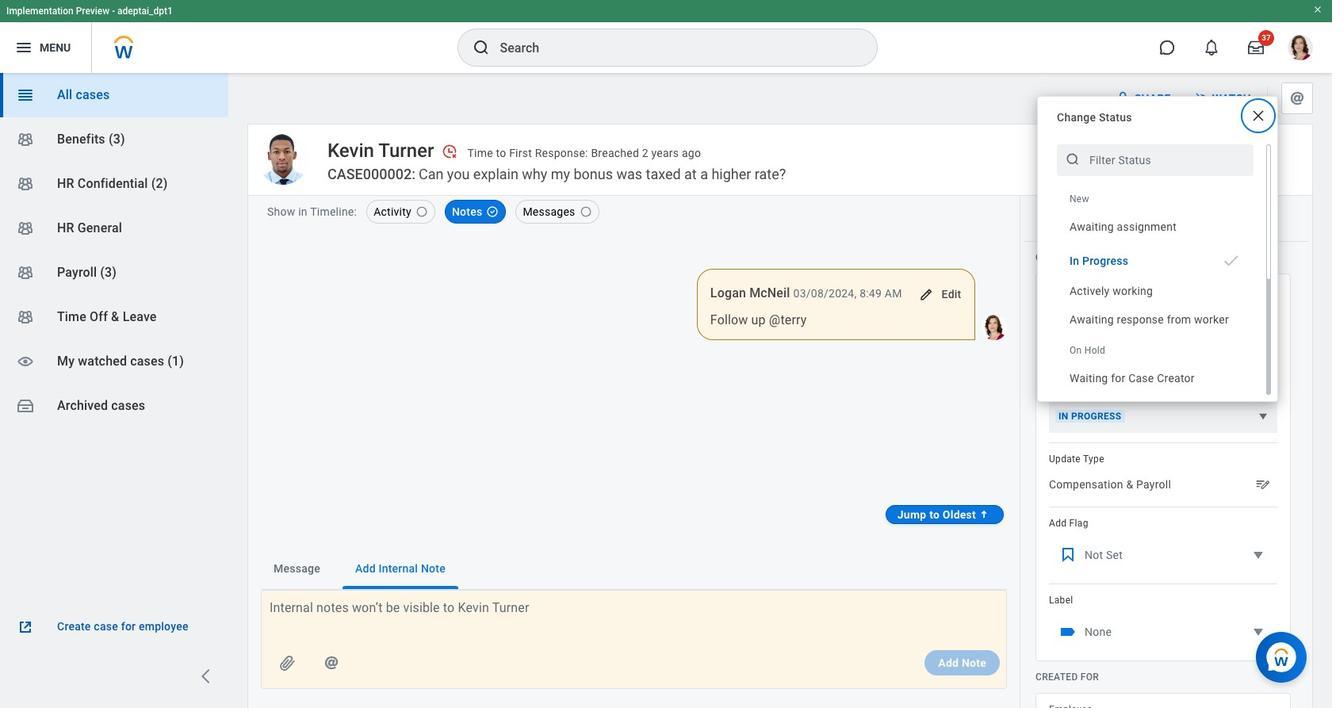 Task type: vqa. For each thing, say whether or not it's contained in the screenshot.
the Created
yes



Task type: locate. For each thing, give the bounding box(es) containing it.
at
[[684, 166, 697, 182]]

in progress down waiting
[[1059, 411, 1122, 422]]

change down on
[[1049, 384, 1083, 395]]

1 vertical spatial add
[[355, 562, 376, 575]]

0 vertical spatial status
[[1099, 111, 1132, 124]]

2 vertical spatial contact card matrix manager image
[[16, 219, 35, 238]]

add inside button
[[355, 562, 376, 575]]

awaiting down new
[[1070, 220, 1114, 233]]

awaiting inside option
[[1070, 220, 1114, 233]]

time to first response: breached 2 years ago
[[467, 147, 701, 159]]

0 vertical spatial payroll
[[57, 265, 97, 280]]

add for add internal note
[[355, 562, 376, 575]]

contact card matrix manager image
[[16, 263, 35, 282], [16, 308, 35, 327]]

add
[[1049, 518, 1067, 529], [355, 562, 376, 575], [938, 657, 959, 669]]

1 horizontal spatial for
[[1081, 672, 1099, 683]]

tab list up internal notes won't be visible to kevin turner text box
[[261, 548, 1007, 590]]

1 sub statuses group from the top
[[1057, 186, 1254, 241]]

change status inside list
[[1049, 384, 1114, 395]]

1 vertical spatial note
[[962, 657, 987, 669]]

status down hold
[[1086, 384, 1114, 395]]

cases right all
[[76, 87, 110, 102]]

0 horizontal spatial &
[[111, 309, 119, 324]]

oldest
[[943, 508, 976, 521]]

1 horizontal spatial case
[[1129, 372, 1154, 385]]

03/08/2024,
[[794, 287, 857, 300]]

0 vertical spatial in
[[1070, 255, 1080, 267]]

2 horizontal spatial list
[[1046, 284, 1278, 651]]

chevron right image
[[197, 667, 216, 686]]

1 vertical spatial case
[[1129, 372, 1154, 385]]

change status dialog
[[1037, 96, 1278, 594]]

menu button
[[0, 22, 91, 73]]

0 vertical spatial time
[[467, 147, 493, 159]]

search image inside change status dialog
[[1065, 151, 1081, 167]]

tab list containing manage
[[1024, 200, 1309, 242]]

main content containing logan mcneil
[[248, 196, 1020, 708]]

assign down worker
[[1204, 341, 1239, 354]]

hr general
[[57, 220, 122, 236]]

hr confidential (2)
[[57, 176, 168, 191]]

inbox large image
[[1248, 40, 1264, 56]]

all cases
[[57, 87, 110, 102]]

my watched cases (1) link
[[0, 339, 228, 384]]

tab list up the "in progress" "option"
[[1024, 200, 1309, 242]]

:
[[412, 166, 416, 182]]

implementation
[[6, 6, 74, 17]]

assign for assign
[[1049, 285, 1080, 296]]

create case for employee link
[[16, 618, 213, 637]]

for inside option
[[1111, 372, 1126, 385]]

manage tab panel
[[1024, 251, 1309, 708]]

0 vertical spatial awaiting
[[1070, 220, 1114, 233]]

2 sub statuses group from the top
[[1057, 245, 1254, 334]]

3 sub statuses group from the top
[[1057, 338, 1254, 478]]

add for add flag
[[1049, 518, 1067, 529]]

1 horizontal spatial assign
[[1204, 341, 1239, 354]]

created for
[[1036, 672, 1099, 683]]

awaiting down 'actively'
[[1070, 313, 1114, 326]]

for for waiting
[[1111, 372, 1126, 385]]

at tag mention image
[[322, 653, 341, 673]]

case left creator
[[1129, 372, 1154, 385]]

contact card matrix manager image left payroll (3)
[[16, 263, 35, 282]]

status inside change status dialog
[[1099, 111, 1132, 124]]

search image inside menu banner
[[471, 38, 491, 57]]

to left the you
[[1242, 341, 1252, 354]]

1 vertical spatial assign
[[1204, 341, 1239, 354]]

hr down benefits on the left top
[[57, 176, 74, 191]]

search image
[[471, 38, 491, 57], [1065, 151, 1081, 167]]

assign inside button
[[1204, 341, 1239, 354]]

1 vertical spatial &
[[1127, 478, 1134, 491]]

1 awaiting from the top
[[1070, 220, 1114, 233]]

(3) right benefits on the left top
[[109, 132, 125, 147]]

sub statuses group containing in progress
[[1057, 245, 1254, 334]]

follow
[[710, 312, 748, 328]]

caret down image
[[1255, 408, 1271, 424], [1249, 546, 1268, 565]]

to right jump
[[930, 508, 940, 521]]

at tag mention image
[[1288, 89, 1307, 108]]

1 horizontal spatial &
[[1127, 478, 1134, 491]]

0 vertical spatial progress
[[1082, 255, 1129, 267]]

1 horizontal spatial list
[[357, 200, 599, 228]]

created for element
[[1036, 671, 1291, 708]]

0 vertical spatial for
[[1111, 372, 1126, 385]]

my
[[551, 166, 570, 182]]

time inside case header element
[[467, 147, 493, 159]]

text edit image inside compensation & payroll button
[[1255, 477, 1271, 492]]

for right waiting
[[1111, 372, 1126, 385]]

time left off
[[57, 309, 86, 324]]

1 vertical spatial sub statuses group
[[1057, 245, 1254, 334]]

in progress up 'actively'
[[1070, 255, 1129, 267]]

contact card matrix manager image inside 'benefits (3)' link
[[16, 130, 35, 149]]

& right off
[[111, 309, 119, 324]]

caret down image
[[1249, 623, 1268, 642]]

caret down image up caret down image
[[1249, 546, 1268, 565]]

0 horizontal spatial note
[[421, 562, 446, 575]]

change
[[1057, 111, 1096, 124], [1049, 384, 1083, 395]]

1 vertical spatial cases
[[130, 354, 164, 369]]

search image for the filter status text box
[[1065, 151, 1081, 167]]

cases down the my watched cases (1)
[[111, 398, 145, 413]]

status inside list
[[1086, 384, 1114, 395]]

tab list
[[1024, 200, 1309, 242], [261, 548, 1007, 590]]

sort up image
[[976, 507, 992, 523]]

1 contact card matrix manager image from the top
[[16, 130, 35, 149]]

0 vertical spatial hr
[[57, 176, 74, 191]]

check circle image
[[486, 205, 499, 218]]

add internal note tab panel
[[261, 590, 1007, 708]]

add inside button
[[938, 657, 959, 669]]

creator
[[1157, 372, 1195, 385]]

ext link image
[[16, 618, 35, 637]]

archived cases
[[57, 398, 145, 413]]

contact card matrix manager image for time off & leave
[[16, 308, 35, 327]]

a
[[700, 166, 708, 182]]

sub statuses group containing waiting for case creator
[[1057, 338, 1254, 478]]

am
[[885, 287, 902, 300]]

time up explain
[[467, 147, 493, 159]]

2 vertical spatial for
[[1081, 672, 1099, 683]]

sub statuses group containing awaiting assignment
[[1057, 186, 1254, 241]]

0 vertical spatial add
[[1049, 518, 1067, 529]]

0 vertical spatial in progress
[[1070, 255, 1129, 267]]

change inside dialog
[[1057, 111, 1096, 124]]

2 vertical spatial cases
[[111, 398, 145, 413]]

in progress inside button
[[1059, 411, 1122, 422]]

note inside button
[[962, 657, 987, 669]]

change inside case actions element
[[1049, 384, 1083, 395]]

messages
[[523, 205, 575, 218]]

type
[[1083, 454, 1105, 465]]

1 hr from the top
[[57, 176, 74, 191]]

contact card matrix manager image inside 'payroll (3)' link
[[16, 263, 35, 282]]

message
[[274, 562, 320, 575]]

implementation preview -   adeptai_dpt1
[[6, 6, 173, 17]]

0 vertical spatial (3)
[[109, 132, 125, 147]]

0 horizontal spatial case
[[1036, 252, 1060, 263]]

(3) down hr general link
[[100, 265, 117, 280]]

contact card matrix manager image inside time off & leave link
[[16, 308, 35, 327]]

2 horizontal spatial add
[[1049, 518, 1067, 529]]

(3) for benefits (3)
[[109, 132, 125, 147]]

share
[[1135, 92, 1171, 105]]

1 horizontal spatial in
[[1070, 255, 1080, 267]]

not set button
[[1049, 536, 1278, 574]]

1 vertical spatial awaiting
[[1070, 313, 1114, 326]]

search image for search workday search field
[[471, 38, 491, 57]]

case inside waiting for case creator option
[[1129, 372, 1154, 385]]

0 vertical spatial contact card matrix manager image
[[16, 130, 35, 149]]

0 vertical spatial case
[[1036, 252, 1060, 263]]

2
[[642, 147, 649, 159]]

0 vertical spatial search image
[[471, 38, 491, 57]]

response:
[[535, 147, 588, 159]]

(payroll)
[[1183, 311, 1226, 324]]

0 vertical spatial caret down image
[[1255, 408, 1271, 424]]

notes
[[452, 205, 483, 218]]

for right case
[[121, 620, 136, 633]]

text edit image inside the assigned to beth liu (payroll) button
[[1259, 308, 1274, 324]]

to inside case header element
[[496, 147, 506, 159]]

1 vertical spatial change
[[1049, 384, 1083, 395]]

media mylearning image
[[1059, 546, 1078, 565]]

1 horizontal spatial search image
[[1065, 151, 1081, 167]]

list for show in timeline:
[[357, 200, 599, 228]]

list containing activity
[[357, 200, 599, 228]]

statuses option group
[[1057, 186, 1254, 594]]

list inside case actions element
[[1046, 284, 1278, 651]]

none button
[[1049, 613, 1278, 651]]

caret down image down the you
[[1255, 408, 1271, 424]]

0 vertical spatial sub statuses group
[[1057, 186, 1254, 241]]

add inside list
[[1049, 518, 1067, 529]]

change left share button
[[1057, 111, 1096, 124]]

progress up "actively working"
[[1082, 255, 1129, 267]]

awaiting response from worker
[[1070, 313, 1229, 326]]

1 vertical spatial progress
[[1071, 411, 1122, 422]]

up
[[752, 312, 766, 328]]

status down user plus image
[[1099, 111, 1132, 124]]

1 vertical spatial payroll
[[1137, 478, 1171, 491]]

radio mobile image
[[415, 205, 428, 218]]

1 vertical spatial (3)
[[100, 265, 117, 280]]

breached
[[591, 147, 639, 159]]

0 horizontal spatial add
[[355, 562, 376, 575]]

progress down waiting
[[1071, 411, 1122, 422]]

change status inside dialog
[[1057, 111, 1132, 124]]

benefits (3) link
[[0, 117, 228, 162]]

payroll (3)
[[57, 265, 117, 280]]

1 vertical spatial hr
[[57, 220, 74, 236]]

sub statuses group
[[1057, 186, 1254, 241], [1057, 245, 1254, 334], [1057, 338, 1254, 478]]

add internal note
[[355, 562, 446, 575]]

user plus image
[[1116, 90, 1131, 106]]

cases left (1)
[[130, 354, 164, 369]]

(2)
[[151, 176, 168, 191]]

awaiting
[[1070, 220, 1114, 233], [1070, 313, 1114, 326]]

0 vertical spatial change status
[[1057, 111, 1132, 124]]

case left actions
[[1036, 252, 1060, 263]]

hr
[[57, 176, 74, 191], [57, 220, 74, 236]]

higher
[[712, 166, 751, 182]]

text edit image
[[1259, 308, 1274, 324], [1255, 477, 1271, 492]]

for for created
[[1081, 672, 1099, 683]]

list containing all cases
[[0, 73, 228, 428]]

0 horizontal spatial payroll
[[57, 265, 97, 280]]

in up 'actively'
[[1070, 255, 1080, 267]]

turner
[[378, 139, 434, 161]]

1 vertical spatial time
[[57, 309, 86, 324]]

0 horizontal spatial list
[[0, 73, 228, 428]]

0 horizontal spatial search image
[[471, 38, 491, 57]]

2 hr from the top
[[57, 220, 74, 236]]

hold
[[1085, 345, 1106, 356]]

visible image
[[16, 352, 35, 371]]

for inside manage tab panel
[[1081, 672, 1099, 683]]

2 awaiting from the top
[[1070, 313, 1114, 326]]

1 horizontal spatial note
[[962, 657, 987, 669]]

time off & leave link
[[0, 295, 228, 339]]

benefits (3)
[[57, 132, 125, 147]]

add flag
[[1049, 518, 1089, 529]]

kevin turner
[[328, 139, 434, 161]]

compensation & payroll
[[1049, 478, 1171, 491]]

to for jump
[[930, 508, 940, 521]]

0 horizontal spatial tab list
[[261, 548, 1007, 590]]

Filter Status text field
[[1057, 144, 1254, 176]]

main content
[[248, 196, 1020, 708]]

Notes button
[[445, 200, 506, 224]]

0 vertical spatial note
[[421, 562, 446, 575]]

tab list containing message
[[261, 548, 1007, 590]]

worker
[[1194, 313, 1229, 326]]

to left beth
[[1125, 311, 1135, 324]]

confidential
[[78, 176, 148, 191]]

all cases link
[[0, 73, 228, 117]]

can
[[419, 166, 444, 182]]

Actively working radio
[[1057, 277, 1254, 305]]

text edit image for assigned to beth liu (payroll)
[[1259, 308, 1274, 324]]

case header element
[[247, 124, 1313, 196]]

profile logan mcneil image
[[1288, 35, 1313, 64]]

1 horizontal spatial tab list
[[1024, 200, 1309, 242]]

1 vertical spatial for
[[121, 620, 136, 633]]

archived cases link
[[0, 384, 228, 428]]

hr inside "link"
[[57, 176, 74, 191]]

(3)
[[109, 132, 125, 147], [100, 265, 117, 280]]

1 vertical spatial contact card matrix manager image
[[16, 174, 35, 194]]

& right compensation
[[1127, 478, 1134, 491]]

flag
[[1070, 518, 1089, 529]]

x image
[[1251, 108, 1267, 124]]

list
[[0, 73, 228, 428], [357, 200, 599, 228], [1046, 284, 1278, 651]]

0 vertical spatial text edit image
[[1259, 308, 1274, 324]]

2 contact card matrix manager image from the top
[[16, 308, 35, 327]]

0 vertical spatial cases
[[76, 87, 110, 102]]

1 horizontal spatial add
[[938, 657, 959, 669]]

working
[[1113, 285, 1153, 297]]

1 vertical spatial in progress
[[1059, 411, 1122, 422]]

contact card matrix manager image inside hr general link
[[16, 219, 35, 238]]

leave
[[123, 309, 157, 324]]

2 vertical spatial add
[[938, 657, 959, 669]]

to for assigned
[[1125, 311, 1135, 324]]

in
[[298, 205, 308, 218]]

contact card matrix manager image up visible image
[[16, 308, 35, 327]]

1 horizontal spatial time
[[467, 147, 493, 159]]

2 horizontal spatial for
[[1111, 372, 1126, 385]]

in up update
[[1059, 411, 1069, 422]]

3 contact card matrix manager image from the top
[[16, 219, 35, 238]]

contact card matrix manager image inside hr confidential (2) "link"
[[16, 174, 35, 194]]

create case for employee
[[57, 620, 189, 633]]

1 vertical spatial change status
[[1049, 384, 1114, 395]]

to for time
[[496, 147, 506, 159]]

2 vertical spatial sub statuses group
[[1057, 338, 1254, 478]]

1 vertical spatial search image
[[1065, 151, 1081, 167]]

for right created
[[1081, 672, 1099, 683]]

upload clip image
[[278, 653, 297, 673]]

0 vertical spatial &
[[111, 309, 119, 324]]

case000002
[[328, 166, 412, 182]]

2 contact card matrix manager image from the top
[[16, 174, 35, 194]]

1 vertical spatial in
[[1059, 411, 1069, 422]]

to left first
[[496, 147, 506, 159]]

Waiting for Case Creator radio
[[1057, 364, 1254, 393]]

1 vertical spatial text edit image
[[1255, 477, 1271, 492]]

0 horizontal spatial time
[[57, 309, 86, 324]]

tab list for add internal note tab panel
[[261, 548, 1007, 590]]

cases
[[76, 87, 110, 102], [130, 354, 164, 369], [111, 398, 145, 413]]

progress
[[1082, 255, 1129, 267], [1071, 411, 1122, 422]]

not
[[1085, 549, 1103, 561]]

assign down case actions
[[1049, 285, 1080, 296]]

hr left general
[[57, 220, 74, 236]]

0 horizontal spatial in
[[1059, 411, 1069, 422]]

1 contact card matrix manager image from the top
[[16, 263, 35, 282]]

0 vertical spatial assign
[[1049, 285, 1080, 296]]

0 vertical spatial contact card matrix manager image
[[16, 263, 35, 282]]

cases for all cases
[[76, 87, 110, 102]]

contact card matrix manager image
[[16, 130, 35, 149], [16, 174, 35, 194], [16, 219, 35, 238]]

0 vertical spatial change
[[1057, 111, 1096, 124]]

awaiting for awaiting assignment
[[1070, 220, 1114, 233]]

compensation & payroll button
[[1046, 472, 1274, 497]]

from
[[1167, 313, 1191, 326]]

1 vertical spatial status
[[1086, 384, 1114, 395]]

general
[[78, 220, 122, 236]]

0 vertical spatial tab list
[[1024, 200, 1309, 242]]

None radio
[[1057, 393, 1254, 421]]

(3) inside 'payroll (3)' link
[[100, 265, 117, 280]]

1 vertical spatial tab list
[[261, 548, 1007, 590]]

list containing assigned to beth liu (payroll)
[[1046, 284, 1278, 651]]

Messages button
[[516, 200, 599, 224]]

awaiting inside radio
[[1070, 313, 1114, 326]]

(3) inside 'benefits (3)' link
[[109, 132, 125, 147]]

0 horizontal spatial for
[[121, 620, 136, 633]]

1 vertical spatial contact card matrix manager image
[[16, 308, 35, 327]]

change status down on
[[1049, 384, 1114, 395]]

1 horizontal spatial payroll
[[1137, 478, 1171, 491]]

In Progress radio
[[1057, 245, 1254, 277]]

change status down user plus image
[[1057, 111, 1132, 124]]

0 horizontal spatial assign
[[1049, 285, 1080, 296]]



Task type: describe. For each thing, give the bounding box(es) containing it.
assign to you
[[1204, 341, 1274, 354]]

(3) for payroll (3)
[[100, 265, 117, 280]]

compensation
[[1049, 478, 1124, 491]]

@terry
[[769, 312, 807, 328]]

waiting
[[1070, 372, 1108, 385]]

payroll inside compensation & payroll button
[[1137, 478, 1171, 491]]

time off & leave
[[57, 309, 157, 324]]

manage
[[1075, 214, 1117, 227]]

edit image
[[918, 287, 934, 303]]

close environment banner image
[[1313, 5, 1323, 14]]

& inside time off & leave link
[[111, 309, 119, 324]]

note inside button
[[421, 562, 446, 575]]

bonus
[[574, 166, 613, 182]]

follow up @terry
[[710, 312, 807, 328]]

case inside case actions element
[[1036, 252, 1060, 263]]

internal
[[379, 562, 418, 575]]

(1)
[[168, 354, 184, 369]]

time for time to first response: breached 2 years ago
[[467, 147, 493, 159]]

Awaiting response from worker radio
[[1057, 305, 1254, 334]]

time for time off & leave
[[57, 309, 86, 324]]

ago
[[682, 147, 701, 159]]

employee
[[139, 620, 189, 633]]

waiting for case creator
[[1070, 372, 1195, 385]]

mcneil
[[750, 286, 790, 301]]

add note
[[938, 657, 987, 669]]

progress inside "option"
[[1082, 255, 1129, 267]]

share button
[[1109, 86, 1181, 111]]

assigned
[[1075, 311, 1122, 324]]

edit
[[942, 288, 962, 300]]

progress inside button
[[1071, 411, 1122, 422]]

actively working
[[1070, 285, 1153, 297]]

clock x image
[[442, 144, 458, 159]]

kevin
[[328, 139, 374, 161]]

37
[[1262, 33, 1271, 42]]

you
[[1255, 341, 1274, 354]]

archived
[[57, 398, 108, 413]]

response
[[1117, 313, 1164, 326]]

created
[[1036, 672, 1078, 683]]

inbox image
[[16, 397, 35, 416]]

my watched cases (1)
[[57, 354, 184, 369]]

awaiting assignment
[[1070, 220, 1177, 233]]

hr confidential (2) link
[[0, 162, 228, 206]]

add internal note button
[[343, 548, 458, 589]]

in progress inside "option"
[[1070, 255, 1129, 267]]

watched
[[78, 354, 127, 369]]

tag image
[[1059, 623, 1078, 642]]

explain
[[473, 166, 519, 182]]

caret down image inside in progress button
[[1255, 408, 1271, 424]]

create
[[57, 620, 91, 633]]

case000002 : can you explain why my bonus was taxed at a higher rate?
[[328, 166, 786, 182]]

jump
[[898, 508, 927, 521]]

why
[[522, 166, 547, 182]]

assigned to beth liu (payroll)
[[1075, 311, 1226, 324]]

check image
[[1222, 251, 1241, 270]]

payroll (3) link
[[0, 251, 228, 295]]

hr for hr general
[[57, 220, 74, 236]]

not set
[[1085, 549, 1123, 561]]

1 vertical spatial caret down image
[[1249, 546, 1268, 565]]

case actions element
[[1036, 251, 1291, 661]]

watch
[[1212, 92, 1251, 105]]

assignment
[[1117, 220, 1177, 233]]

list for case actions
[[1046, 284, 1278, 651]]

watch button
[[1187, 86, 1261, 111]]

message button
[[261, 548, 333, 589]]

assign for assign to you
[[1204, 341, 1239, 354]]

Activity button
[[367, 200, 435, 224]]

justify image
[[14, 38, 33, 57]]

preview
[[76, 6, 110, 17]]

contact card matrix manager image for payroll (3)
[[16, 263, 35, 282]]

Awaiting assignment radio
[[1057, 213, 1254, 241]]

case actions
[[1036, 252, 1105, 263]]

on hold
[[1070, 345, 1106, 356]]

jump to oldest
[[898, 508, 976, 521]]

-
[[112, 6, 115, 17]]

contact card matrix manager image for benefits (3)
[[16, 130, 35, 149]]

contact card matrix manager image for hr general
[[16, 219, 35, 238]]

notifications large image
[[1204, 40, 1220, 56]]

Internal notes won't be visible to Kevin Turner text field
[[270, 599, 1006, 637]]

text edit image for compensation & payroll
[[1255, 477, 1271, 492]]

in inside button
[[1059, 411, 1069, 422]]

tab list for manage tab panel
[[1024, 200, 1309, 242]]

off
[[90, 309, 108, 324]]

add note button
[[925, 650, 1000, 676]]

hr general link
[[0, 206, 228, 251]]

rate?
[[755, 166, 786, 182]]

hr for hr confidential (2)
[[57, 176, 74, 191]]

grid view image
[[16, 86, 35, 105]]

invisible image
[[1193, 90, 1209, 106]]

update type
[[1049, 454, 1105, 465]]

cases for archived cases
[[111, 398, 145, 413]]

label
[[1049, 595, 1073, 606]]

payroll inside 'payroll (3)' link
[[57, 265, 97, 280]]

menu banner
[[0, 0, 1332, 73]]

radio mobile image
[[579, 205, 592, 218]]

37 button
[[1239, 30, 1274, 65]]

beth
[[1138, 311, 1161, 324]]

in progress button
[[1049, 402, 1278, 433]]

my
[[57, 354, 75, 369]]

to for assign
[[1242, 341, 1252, 354]]

you
[[447, 166, 470, 182]]

add for add note
[[938, 657, 959, 669]]

awaiting for awaiting response from worker
[[1070, 313, 1114, 326]]

in inside "option"
[[1070, 255, 1080, 267]]

was
[[617, 166, 642, 182]]

menu
[[40, 41, 71, 54]]

case
[[94, 620, 118, 633]]

update
[[1049, 454, 1081, 465]]

taxed
[[646, 166, 681, 182]]

new
[[1070, 194, 1090, 205]]

actively
[[1070, 285, 1110, 297]]

contact card matrix manager image for hr confidential (2)
[[16, 174, 35, 194]]

on
[[1070, 345, 1082, 356]]

logan
[[710, 286, 746, 301]]

Search Workday  search field
[[500, 30, 844, 65]]

& inside compensation & payroll button
[[1127, 478, 1134, 491]]

jump to oldest button
[[886, 505, 1004, 524]]



